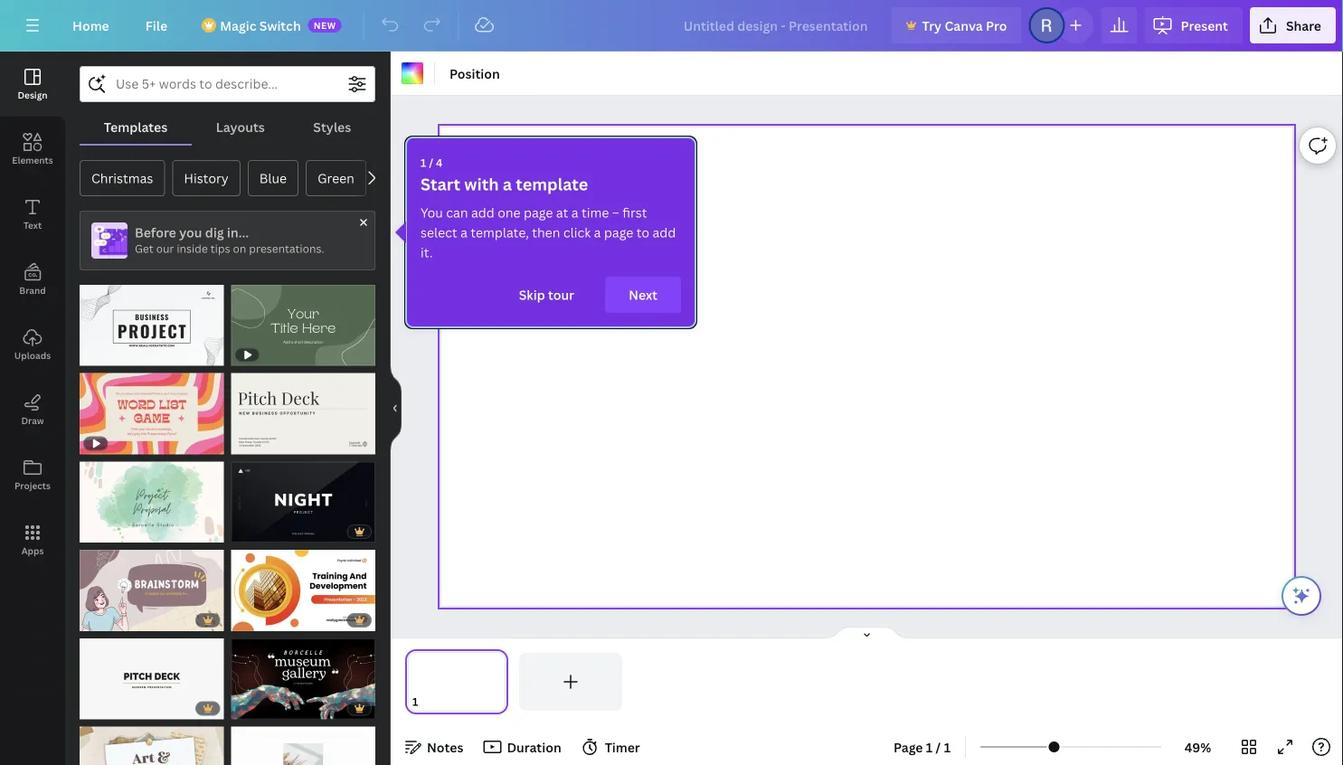 Task type: vqa. For each thing, say whether or not it's contained in the screenshot.
1 of 20 associated with Black White Modern Museum Presentation group
yes



Task type: locate. For each thing, give the bounding box(es) containing it.
of left the 10 on the left bottom of page
[[97, 614, 110, 627]]

0 vertical spatial 20
[[113, 526, 125, 538]]

of right apps button
[[97, 526, 110, 538]]

20 inside the beige brown minimal organic creative project presentation group
[[113, 526, 125, 538]]

text button
[[0, 182, 65, 247]]

template
[[516, 173, 588, 195]]

1
[[421, 155, 427, 170], [89, 349, 94, 361], [240, 438, 246, 450], [89, 526, 94, 538], [240, 526, 246, 538], [89, 614, 94, 627], [240, 614, 246, 627], [240, 703, 246, 715], [927, 739, 933, 756], [944, 739, 951, 756]]

of left 25
[[248, 526, 262, 538]]

1 of 18
[[240, 438, 276, 450]]

page
[[524, 204, 553, 221], [604, 224, 634, 241]]

0 horizontal spatial page
[[524, 204, 553, 221]]

timer
[[605, 739, 641, 756]]

home link
[[58, 7, 124, 43]]

0 horizontal spatial add
[[471, 204, 495, 221]]

present
[[1181, 17, 1229, 34]]

get
[[135, 241, 154, 256]]

before
[[135, 224, 176, 241]]

switch
[[260, 17, 301, 34]]

of for cream neutral minimalist new business pitch deck presentation group
[[248, 438, 262, 450]]

1 of 14
[[89, 349, 124, 361]]

18
[[264, 438, 276, 450]]

1 for the beige brown minimal organic creative project presentation group
[[89, 526, 94, 538]]

tips
[[211, 241, 230, 256]]

magic
[[220, 17, 257, 34]]

Use 5+ words to describe... search field
[[116, 67, 339, 101]]

1 for 'black white modern museum presentation' group
[[240, 703, 246, 715]]

of inside beige brown pastel  playful manhwa illustration brainstorm presentation group
[[97, 614, 110, 627]]

can
[[446, 204, 468, 221]]

layouts button
[[192, 110, 289, 144]]

20 up minimalist beige cream brand proposal presentation group
[[264, 703, 277, 715]]

of inside the yellow and white modern training and development presentation group
[[248, 614, 262, 627]]

black and gray gradient professional presentation group
[[231, 451, 376, 543]]

1 of 25
[[240, 526, 276, 538]]

1 of 20 up beige brown pastel  playful manhwa illustration brainstorm presentation group
[[89, 526, 125, 538]]

try
[[923, 17, 942, 34]]

1 vertical spatial /
[[936, 739, 941, 756]]

brand button
[[0, 247, 65, 312]]

20
[[113, 526, 125, 538], [264, 703, 277, 715]]

present button
[[1145, 7, 1243, 43]]

of inside group
[[248, 526, 262, 538]]

apps
[[21, 545, 44, 557]]

1 of 20
[[89, 526, 125, 538], [240, 703, 277, 715]]

design button
[[0, 52, 65, 117]]

design
[[18, 89, 48, 101]]

uploads button
[[0, 312, 65, 377]]

first
[[623, 204, 648, 221]]

side panel tab list
[[0, 52, 65, 573]]

main menu bar
[[0, 0, 1344, 52]]

select
[[421, 224, 458, 241]]

1 horizontal spatial add
[[653, 224, 676, 241]]

0 vertical spatial add
[[471, 204, 495, 221]]

share
[[1287, 17, 1322, 34]]

of for grey minimalist business project presentation 'group'
[[97, 349, 110, 361]]

time
[[582, 204, 609, 221]]

page up then
[[524, 204, 553, 221]]

1 vertical spatial add
[[653, 224, 676, 241]]

canva assistant image
[[1291, 586, 1313, 607]]

presentations.
[[249, 241, 324, 256]]

1 vertical spatial 1 of 20
[[240, 703, 277, 715]]

Design title text field
[[669, 7, 885, 43]]

on
[[233, 241, 246, 256]]

1 inside black and gray gradient professional presentation group
[[240, 526, 246, 538]]

new
[[314, 19, 336, 31]]

of for the beige brown minimal organic creative project presentation group
[[97, 526, 110, 538]]

add
[[471, 204, 495, 221], [653, 224, 676, 241]]

hide image
[[390, 365, 402, 452]]

page down –
[[604, 224, 634, 241]]

/ left 4
[[429, 155, 434, 170]]

1 inside the yellow and white modern training and development presentation group
[[240, 614, 246, 627]]

10
[[113, 614, 125, 627]]

christmas button
[[80, 160, 165, 196]]

of left 15
[[248, 614, 262, 627]]

1 inside the beige brown minimal organic creative project presentation group
[[89, 526, 94, 538]]

1 horizontal spatial 20
[[264, 703, 277, 715]]

1 / 4 start with a template you can add one page at a time – first select a template, then click a page to add it.
[[421, 155, 676, 261]]

1 of 20 up minimalist beige cream brand proposal presentation group
[[240, 703, 277, 715]]

14
[[113, 349, 124, 361]]

yellow and white modern training and development presentation group
[[231, 540, 376, 632]]

of up minimalist beige cream brand proposal presentation group
[[248, 703, 262, 715]]

magic switch
[[220, 17, 301, 34]]

elements button
[[0, 117, 65, 182]]

of inside 'black white modern museum presentation' group
[[248, 703, 262, 715]]

brand
[[19, 284, 46, 296]]

1 for cream neutral minimalist new business pitch deck presentation group
[[240, 438, 246, 450]]

a down time at the left top of page
[[594, 224, 601, 241]]

1 inside grey minimalist business project presentation 'group'
[[89, 349, 94, 361]]

1 horizontal spatial page
[[604, 224, 634, 241]]

1 of 20 inside the beige brown minimal organic creative project presentation group
[[89, 526, 125, 538]]

minimalist beige cream brand proposal presentation group
[[231, 716, 376, 766]]

1 vertical spatial 20
[[264, 703, 277, 715]]

beige brown minimal organic creative project presentation group
[[80, 451, 224, 543]]

projects
[[14, 480, 51, 492]]

apps button
[[0, 508, 65, 573]]

1 of 20 for 'black white modern museum presentation' group
[[240, 703, 277, 715]]

inside
[[177, 241, 208, 256]]

at
[[556, 204, 569, 221]]

file button
[[131, 7, 182, 43]]

page 1 image
[[405, 653, 508, 711]]

cream neutral minimalist new business pitch deck presentation group
[[231, 363, 376, 455]]

of
[[97, 349, 110, 361], [248, 438, 262, 450], [97, 526, 110, 538], [248, 526, 262, 538], [97, 614, 110, 627], [248, 614, 262, 627], [248, 703, 262, 715]]

/ right page
[[936, 739, 941, 756]]

of left 14
[[97, 349, 110, 361]]

49% button
[[1169, 733, 1228, 762]]

draw
[[21, 414, 44, 427]]

position button
[[443, 59, 507, 88]]

dig
[[205, 224, 224, 241]]

0 vertical spatial /
[[429, 155, 434, 170]]

1 inside 'black white modern museum presentation' group
[[240, 703, 246, 715]]

1 inside beige brown pastel  playful manhwa illustration brainstorm presentation group
[[89, 614, 94, 627]]

add right can
[[471, 204, 495, 221]]

1 horizontal spatial 1 of 20
[[240, 703, 277, 715]]

of left 18
[[248, 438, 262, 450]]

1 for black and gray gradient professional presentation group
[[240, 526, 246, 538]]

add right to
[[653, 224, 676, 241]]

try canva pro button
[[892, 7, 1022, 43]]

of for beige brown pastel  playful manhwa illustration brainstorm presentation group
[[97, 614, 110, 627]]

layouts
[[216, 118, 265, 135]]

christmas
[[91, 170, 153, 187]]

1 horizontal spatial /
[[936, 739, 941, 756]]

our
[[156, 241, 174, 256]]

of inside grey minimalist business project presentation 'group'
[[97, 349, 110, 361]]

elements
[[12, 154, 53, 166]]

one
[[498, 204, 521, 221]]

canva
[[945, 17, 984, 34]]

Page title text field
[[426, 693, 433, 711]]

0 horizontal spatial 20
[[113, 526, 125, 538]]

pro
[[987, 17, 1008, 34]]

of inside cream neutral minimalist new business pitch deck presentation group
[[248, 438, 262, 450]]

20 inside 'black white modern museum presentation' group
[[264, 703, 277, 715]]

you
[[179, 224, 202, 241]]

0 horizontal spatial /
[[429, 155, 434, 170]]

a
[[503, 173, 512, 195], [572, 204, 579, 221], [461, 224, 468, 241], [594, 224, 601, 241]]

20 up beige brown pastel  playful manhwa illustration brainstorm presentation group
[[113, 526, 125, 538]]

skip tour
[[519, 286, 575, 304]]

15
[[264, 614, 276, 627]]

1 of 20 inside 'black white modern museum presentation' group
[[240, 703, 277, 715]]

next
[[629, 286, 658, 304]]

of inside the beige brown minimal organic creative project presentation group
[[97, 526, 110, 538]]

0 vertical spatial 1 of 20
[[89, 526, 125, 538]]

templates button
[[80, 110, 192, 144]]

1 inside cream neutral minimalist new business pitch deck presentation group
[[240, 438, 246, 450]]

0 horizontal spatial 1 of 20
[[89, 526, 125, 538]]



Task type: describe. For each thing, give the bounding box(es) containing it.
page
[[894, 739, 924, 756]]

1 of 10
[[89, 614, 125, 627]]

it.
[[421, 244, 433, 261]]

49%
[[1185, 739, 1212, 756]]

position
[[450, 65, 500, 82]]

duration
[[507, 739, 562, 756]]

click
[[564, 224, 591, 241]]

4
[[436, 155, 443, 170]]

try canva pro
[[923, 17, 1008, 34]]

1 for beige brown pastel  playful manhwa illustration brainstorm presentation group
[[89, 614, 94, 627]]

styles
[[313, 118, 351, 135]]

1 of 20 for the beige brown minimal organic creative project presentation group
[[89, 526, 125, 538]]

a right with
[[503, 173, 512, 195]]

with
[[465, 173, 499, 195]]

green button
[[306, 160, 366, 196]]

template,
[[471, 224, 529, 241]]

skip
[[519, 286, 545, 304]]

file
[[145, 17, 168, 34]]

beige brown pastel  playful manhwa illustration brainstorm presentation group
[[80, 540, 224, 632]]

skip tour button
[[496, 277, 598, 313]]

tour
[[548, 286, 575, 304]]

home
[[72, 17, 109, 34]]

you
[[421, 204, 443, 221]]

share button
[[1251, 7, 1337, 43]]

uploads
[[14, 349, 51, 362]]

blue button
[[248, 160, 299, 196]]

black white modern museum presentation group
[[231, 628, 376, 720]]

notes
[[427, 739, 464, 756]]

green
[[318, 170, 355, 187]]

1 for the yellow and white modern training and development presentation group
[[240, 614, 246, 627]]

before you dig in... get our inside tips on presentations.
[[135, 224, 324, 256]]

a right at
[[572, 204, 579, 221]]

history
[[184, 170, 229, 187]]

/ inside the 1 / 4 start with a template you can add one page at a time – first select a template, then click a page to add it.
[[429, 155, 434, 170]]

page 1 / 1
[[894, 739, 951, 756]]

grey minimalist business project presentation group
[[80, 274, 224, 366]]

draw button
[[0, 377, 65, 443]]

–
[[612, 204, 620, 221]]

projects button
[[0, 443, 65, 508]]

of for the yellow and white modern training and development presentation group
[[248, 614, 262, 627]]

in...
[[227, 224, 249, 241]]

hide pages image
[[824, 626, 911, 641]]

to
[[637, 224, 650, 241]]

notes button
[[398, 733, 471, 762]]

then
[[532, 224, 561, 241]]

20 for 'black white modern museum presentation' group
[[264, 703, 277, 715]]

start
[[421, 173, 461, 195]]

blue
[[260, 170, 287, 187]]

styles button
[[289, 110, 376, 144]]

modern pitch deck presentation template group
[[80, 628, 224, 720]]

20 for the beige brown minimal organic creative project presentation group
[[113, 526, 125, 538]]

duration button
[[478, 733, 569, 762]]

0 vertical spatial page
[[524, 204, 553, 221]]

1 inside the 1 / 4 start with a template you can add one page at a time – first select a template, then click a page to add it.
[[421, 155, 427, 170]]

1 for grey minimalist business project presentation 'group'
[[89, 349, 94, 361]]

of for 'black white modern museum presentation' group
[[248, 703, 262, 715]]

a down can
[[461, 224, 468, 241]]

green blobs basic simple presentation group
[[231, 274, 376, 366]]

1 vertical spatial page
[[604, 224, 634, 241]]

timer button
[[576, 733, 648, 762]]

next button
[[606, 277, 681, 313]]

text
[[23, 219, 42, 231]]

25
[[264, 526, 276, 538]]

beige scrapbook art and history museum presentation group
[[80, 716, 224, 766]]

of for black and gray gradient professional presentation group
[[248, 526, 262, 538]]

#ffffff image
[[402, 62, 424, 84]]

history button
[[172, 160, 241, 196]]

1 of 15
[[240, 614, 276, 627]]

pink orange yellow happy hippie word list game presentation party group
[[80, 363, 224, 455]]

templates
[[104, 118, 168, 135]]



